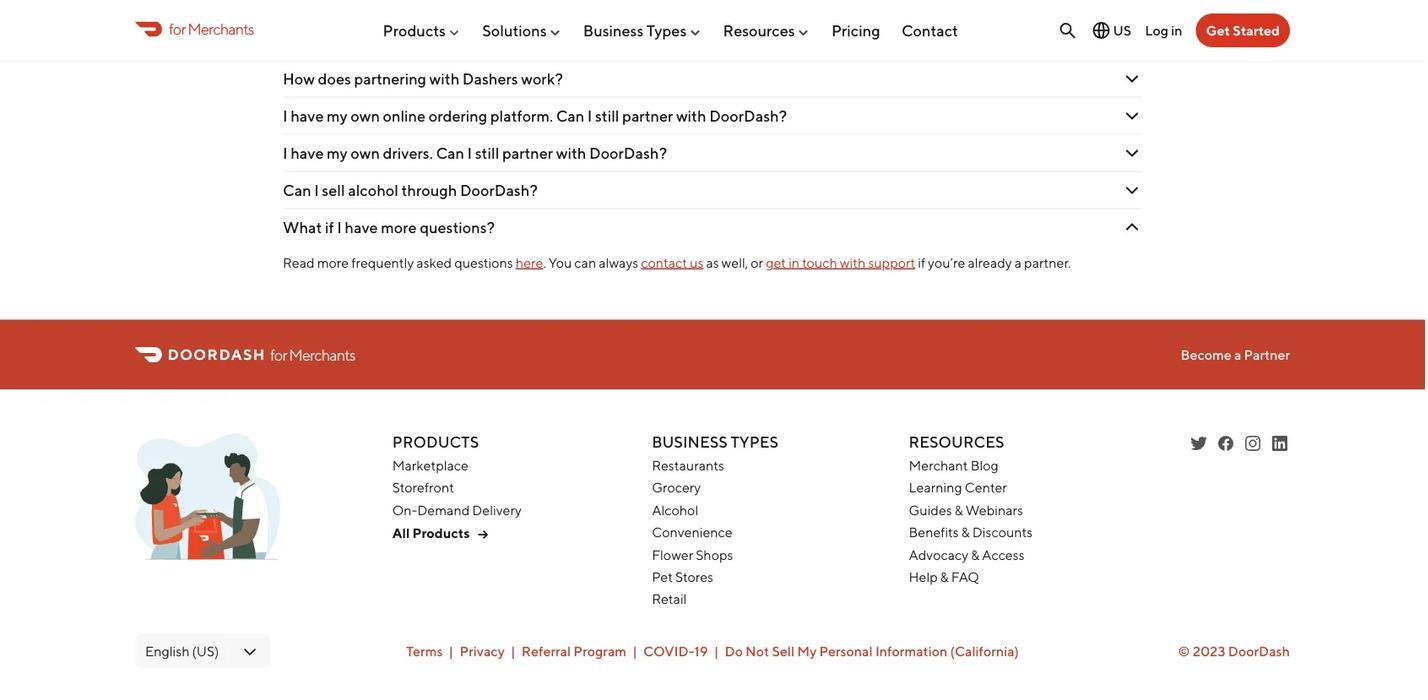 Task type: describe. For each thing, give the bounding box(es) containing it.
work
[[367, 33, 401, 51]]

.
[[543, 255, 546, 271]]

you
[[549, 255, 572, 271]]

marketplace link
[[393, 458, 469, 474]]

& left faq
[[941, 569, 949, 585]]

solutions
[[482, 21, 547, 39]]

orders
[[516, 33, 560, 51]]

partnering
[[354, 70, 427, 88]]

accepting
[[445, 33, 513, 51]]

1 horizontal spatial more
[[381, 219, 417, 237]]

center
[[965, 480, 1007, 496]]

0 vertical spatial if
[[325, 219, 334, 237]]

help & faq link
[[909, 569, 980, 585]]

you're
[[928, 255, 966, 271]]

flower shops link
[[652, 547, 733, 563]]

stores
[[676, 569, 714, 585]]

doordash link
[[1229, 643, 1291, 659]]

shops
[[696, 547, 733, 563]]

learning
[[909, 480, 963, 496]]

products link
[[383, 14, 461, 46]]

advocacy & access link
[[909, 547, 1025, 563]]

pricing
[[832, 21, 881, 39]]

marketplace
[[393, 458, 469, 474]]

1 vertical spatial if
[[918, 255, 926, 271]]

started
[[1233, 22, 1280, 38]]

demand
[[417, 502, 470, 518]]

1 vertical spatial products
[[393, 433, 479, 452]]

drivers.
[[383, 144, 433, 162]]

1 vertical spatial more
[[317, 255, 349, 271]]

1 vertical spatial can
[[436, 144, 465, 162]]

chevron down image
[[1122, 218, 1143, 238]]

business types restaurants grocery alcohol convenience flower shops pet stores retail
[[652, 433, 779, 607]]

2 horizontal spatial can
[[556, 107, 585, 125]]

become
[[1181, 347, 1232, 363]]

0 vertical spatial a
[[1015, 255, 1022, 271]]

(california)
[[951, 643, 1019, 659]]

ordering
[[429, 107, 487, 125]]

own for drivers.
[[351, 144, 380, 162]]

chevron down image for i
[[1122, 106, 1143, 126]]

do
[[725, 643, 743, 659]]

0 vertical spatial still
[[595, 107, 620, 125]]

benefits
[[909, 525, 959, 541]]

grocery link
[[652, 480, 701, 496]]

resources link
[[723, 14, 810, 46]]

learning center link
[[909, 480, 1007, 496]]

alcohol
[[348, 181, 399, 200]]

marketplace storefront on-demand delivery
[[393, 458, 522, 518]]

0 vertical spatial in
[[1172, 22, 1183, 38]]

us
[[690, 255, 704, 271]]

get started button
[[1196, 14, 1291, 47]]

linkedin image
[[1270, 434, 1291, 454]]

referral program
[[522, 643, 627, 659]]

dashers
[[463, 70, 518, 88]]

1 horizontal spatial for merchants
[[270, 346, 355, 364]]

does for partnering
[[318, 70, 351, 88]]

covid-19
[[644, 643, 708, 659]]

1 vertical spatial partner
[[502, 144, 553, 162]]

1 vertical spatial through
[[402, 181, 457, 200]]

do not sell my personal information (california)
[[725, 643, 1019, 659]]

0 vertical spatial products
[[383, 21, 446, 39]]

do not sell my personal information (california) link
[[725, 643, 1019, 659]]

referral program link
[[522, 643, 627, 659]]

have for i have my own drivers. can i still partner with doordash?
[[291, 144, 324, 162]]

read more frequently asked questions here . you can always contact us as well, or get in touch with support if you're already a partner.
[[283, 255, 1076, 271]]

5 chevron down image from the top
[[1122, 181, 1143, 201]]

become a partner link
[[1181, 347, 1291, 363]]

how does it work when accepting orders through doordash?
[[283, 33, 699, 51]]

contact link
[[902, 14, 959, 46]]

alcohol
[[652, 502, 699, 518]]

contact
[[902, 21, 959, 39]]

webinars
[[966, 502, 1024, 518]]

types for business types restaurants grocery alcohol convenience flower shops pet stores retail
[[731, 433, 779, 452]]

faq
[[952, 569, 980, 585]]

1 vertical spatial merchants
[[289, 346, 355, 364]]

2 chevron down image from the top
[[1122, 69, 1143, 89]]

©
[[1178, 643, 1191, 659]]

can
[[575, 255, 596, 271]]

all
[[393, 525, 410, 541]]

discounts
[[973, 525, 1033, 541]]

instagram image
[[1243, 434, 1263, 454]]

business for business types restaurants grocery alcohol convenience flower shops pet stores retail
[[652, 433, 728, 452]]

i have my own online ordering platform. can i still partner with doordash?
[[283, 107, 787, 125]]

how does partnering with dashers work?
[[283, 70, 563, 88]]

contact us link
[[641, 255, 704, 271]]

0 horizontal spatial can
[[283, 181, 311, 200]]

well,
[[722, 255, 749, 271]]

terms
[[406, 643, 443, 659]]

terms link
[[406, 643, 443, 659]]

covid-
[[644, 643, 695, 659]]

questions?
[[420, 219, 495, 237]]

globe line image
[[1092, 20, 1112, 41]]

& down 'guides & webinars' 'link'
[[962, 525, 970, 541]]

business types
[[583, 21, 687, 39]]

resources for resources merchant blog learning center guides & webinars benefits & discounts advocacy & access help & faq
[[909, 433, 1005, 452]]

not
[[746, 643, 770, 659]]

convenience
[[652, 525, 733, 541]]

types for business types
[[647, 21, 687, 39]]

or
[[751, 255, 764, 271]]

questions
[[455, 255, 513, 271]]

merchant
[[909, 458, 968, 474]]

here
[[516, 255, 543, 271]]

chevron down image for doordash?
[[1122, 32, 1143, 52]]

doordash
[[1229, 643, 1291, 659]]

on-demand delivery link
[[393, 502, 522, 518]]

get
[[1206, 22, 1231, 38]]

my for online
[[327, 107, 348, 125]]

log in
[[1145, 22, 1183, 38]]



Task type: vqa. For each thing, say whether or not it's contained in the screenshot.
Technomic
no



Task type: locate. For each thing, give the bounding box(es) containing it.
does for it
[[318, 33, 351, 51]]

1 vertical spatial my
[[327, 144, 348, 162]]

support
[[869, 255, 916, 271]]

for merchants link
[[135, 18, 254, 40]]

resources
[[723, 21, 795, 39], [909, 433, 1005, 452]]

0 horizontal spatial for
[[169, 20, 186, 38]]

help
[[909, 569, 938, 585]]

business inside business types restaurants grocery alcohol convenience flower shops pet stores retail
[[652, 433, 728, 452]]

4 chevron down image from the top
[[1122, 143, 1143, 164]]

0 horizontal spatial resources
[[723, 21, 795, 39]]

1 horizontal spatial in
[[1172, 22, 1183, 38]]

1 vertical spatial for merchants
[[270, 346, 355, 364]]

types inside business types restaurants grocery alcohol convenience flower shops pet stores retail
[[731, 433, 779, 452]]

storefront
[[393, 480, 454, 496]]

0 horizontal spatial business
[[583, 21, 644, 39]]

0 vertical spatial business
[[583, 21, 644, 39]]

online
[[383, 107, 426, 125]]

19
[[695, 643, 708, 659]]

0 horizontal spatial types
[[647, 21, 687, 39]]

in right get
[[789, 255, 800, 271]]

2 how from the top
[[283, 70, 315, 88]]

1 vertical spatial own
[[351, 144, 380, 162]]

if right what
[[325, 219, 334, 237]]

always
[[599, 255, 639, 271]]

2 own from the top
[[351, 144, 380, 162]]

0 horizontal spatial if
[[325, 219, 334, 237]]

frequently
[[352, 255, 414, 271]]

contact
[[641, 255, 688, 271]]

0 vertical spatial own
[[351, 107, 380, 125]]

twitter image
[[1189, 434, 1209, 454]]

platform.
[[491, 107, 553, 125]]

1 vertical spatial for
[[270, 346, 287, 364]]

my left online
[[327, 107, 348, 125]]

1 vertical spatial still
[[475, 144, 499, 162]]

doordash for merchants image
[[135, 434, 280, 570]]

through right orders
[[563, 33, 619, 51]]

when
[[404, 33, 441, 51]]

all products
[[393, 525, 470, 541]]

still
[[595, 107, 620, 125], [475, 144, 499, 162]]

storefront link
[[393, 480, 454, 496]]

resources merchant blog learning center guides & webinars benefits & discounts advocacy & access help & faq
[[909, 433, 1033, 585]]

restaurants link
[[652, 458, 725, 474]]

1 does from the top
[[318, 33, 351, 51]]

&
[[955, 502, 963, 518], [962, 525, 970, 541], [971, 547, 980, 563], [941, 569, 949, 585]]

with
[[430, 70, 460, 88], [676, 107, 707, 125], [556, 144, 586, 162], [840, 255, 866, 271]]

1 vertical spatial does
[[318, 70, 351, 88]]

merchants
[[188, 20, 254, 38], [289, 346, 355, 364]]

my
[[798, 643, 817, 659]]

twitter link
[[1189, 434, 1209, 454]]

in right log
[[1172, 22, 1183, 38]]

get
[[766, 255, 786, 271]]

0 vertical spatial does
[[318, 33, 351, 51]]

1 horizontal spatial through
[[563, 33, 619, 51]]

delivery
[[472, 502, 522, 518]]

facebook image
[[1216, 434, 1236, 454]]

log in link
[[1145, 22, 1183, 38]]

my for drivers.
[[327, 144, 348, 162]]

have for i have my own online ordering platform. can i still partner with doordash?
[[291, 107, 324, 125]]

business for business types
[[583, 21, 644, 39]]

0 vertical spatial through
[[563, 33, 619, 51]]

partner.
[[1025, 255, 1071, 271]]

have
[[291, 107, 324, 125], [291, 144, 324, 162], [345, 219, 378, 237]]

more right read
[[317, 255, 349, 271]]

1 horizontal spatial for
[[270, 346, 287, 364]]

chevron down image for partner
[[1122, 143, 1143, 164]]

resources for resources
[[723, 21, 795, 39]]

1 vertical spatial in
[[789, 255, 800, 271]]

sell
[[322, 181, 345, 200]]

more up frequently
[[381, 219, 417, 237]]

business
[[583, 21, 644, 39], [652, 433, 728, 452]]

pet
[[652, 569, 673, 585]]

1 vertical spatial resources
[[909, 433, 1005, 452]]

1 own from the top
[[351, 107, 380, 125]]

i have my own drivers. can i still partner with doordash?
[[283, 144, 667, 162]]

touch
[[802, 255, 838, 271]]

2 vertical spatial can
[[283, 181, 311, 200]]

privacy link
[[460, 643, 505, 659]]

1 vertical spatial how
[[283, 70, 315, 88]]

1 vertical spatial business
[[652, 433, 728, 452]]

blog
[[971, 458, 999, 474]]

sell
[[772, 643, 795, 659]]

2023
[[1193, 643, 1226, 659]]

1 how from the top
[[283, 33, 315, 51]]

0 vertical spatial how
[[283, 33, 315, 51]]

0 vertical spatial have
[[291, 107, 324, 125]]

1 horizontal spatial business
[[652, 433, 728, 452]]

my up sell
[[327, 144, 348, 162]]

covid-19 link
[[644, 643, 708, 659]]

privacy
[[460, 643, 505, 659]]

here link
[[516, 255, 543, 271]]

products up how does partnering with dashers work?
[[383, 21, 446, 39]]

0 horizontal spatial through
[[402, 181, 457, 200]]

3 chevron down image from the top
[[1122, 106, 1143, 126]]

0 horizontal spatial still
[[475, 144, 499, 162]]

1 horizontal spatial merchants
[[289, 346, 355, 364]]

0 horizontal spatial for merchants
[[169, 20, 254, 38]]

linkedin link
[[1270, 434, 1291, 454]]

i
[[283, 107, 288, 125], [588, 107, 592, 125], [283, 144, 288, 162], [468, 144, 472, 162], [314, 181, 319, 200], [337, 219, 342, 237]]

0 vertical spatial more
[[381, 219, 417, 237]]

0 horizontal spatial a
[[1015, 255, 1022, 271]]

1 horizontal spatial partner
[[623, 107, 673, 125]]

0 vertical spatial for
[[169, 20, 186, 38]]

already
[[968, 255, 1012, 271]]

asked
[[417, 255, 452, 271]]

own left online
[[351, 107, 380, 125]]

1 vertical spatial a
[[1235, 347, 1242, 363]]

business right orders
[[583, 21, 644, 39]]

0 vertical spatial types
[[647, 21, 687, 39]]

2 vertical spatial have
[[345, 219, 378, 237]]

1 my from the top
[[327, 107, 348, 125]]

1 vertical spatial have
[[291, 144, 324, 162]]

0 vertical spatial my
[[327, 107, 348, 125]]

0 vertical spatial for merchants
[[169, 20, 254, 38]]

1 horizontal spatial can
[[436, 144, 465, 162]]

1 vertical spatial types
[[731, 433, 779, 452]]

© 2023 doordash
[[1178, 643, 1291, 659]]

0 vertical spatial resources
[[723, 21, 795, 39]]

work?
[[521, 70, 563, 88]]

pet stores link
[[652, 569, 714, 585]]

1 horizontal spatial still
[[595, 107, 620, 125]]

can left sell
[[283, 181, 311, 200]]

a left partner
[[1235, 347, 1242, 363]]

0 horizontal spatial more
[[317, 255, 349, 271]]

does left partnering on the top left
[[318, 70, 351, 88]]

for
[[169, 20, 186, 38], [270, 346, 287, 364]]

own up alcohol
[[351, 144, 380, 162]]

2 vertical spatial products
[[413, 525, 470, 541]]

0 horizontal spatial partner
[[502, 144, 553, 162]]

0 vertical spatial can
[[556, 107, 585, 125]]

does left it
[[318, 33, 351, 51]]

2 my from the top
[[327, 144, 348, 162]]

0 vertical spatial merchants
[[188, 20, 254, 38]]

business types link
[[583, 14, 702, 46]]

pricing link
[[832, 14, 881, 46]]

how for how does partnering with dashers work?
[[283, 70, 315, 88]]

read
[[283, 255, 315, 271]]

1 horizontal spatial resources
[[909, 433, 1005, 452]]

products down demand at the left bottom of page
[[413, 525, 470, 541]]

can down ordering
[[436, 144, 465, 162]]

1 horizontal spatial a
[[1235, 347, 1242, 363]]

own
[[351, 107, 380, 125], [351, 144, 380, 162]]

arrow right image
[[473, 525, 493, 545]]

become a partner
[[1181, 347, 1291, 363]]

in
[[1172, 22, 1183, 38], [789, 255, 800, 271]]

a
[[1015, 255, 1022, 271], [1235, 347, 1242, 363]]

for merchants inside for merchants link
[[169, 20, 254, 38]]

on-
[[393, 502, 417, 518]]

0 vertical spatial partner
[[623, 107, 673, 125]]

for merchants
[[169, 20, 254, 38], [270, 346, 355, 364]]

can down the work?
[[556, 107, 585, 125]]

what if i have more questions?
[[283, 219, 495, 237]]

own for online
[[351, 107, 380, 125]]

through
[[563, 33, 619, 51], [402, 181, 457, 200]]

a right the already
[[1015, 255, 1022, 271]]

retail
[[652, 591, 687, 607]]

how for how does it work when accepting orders through doordash?
[[283, 33, 315, 51]]

flower
[[652, 547, 694, 563]]

does
[[318, 33, 351, 51], [318, 70, 351, 88]]

facebook link
[[1216, 434, 1236, 454]]

guides
[[909, 502, 952, 518]]

& down benefits & discounts link
[[971, 547, 980, 563]]

advocacy
[[909, 547, 969, 563]]

get started
[[1206, 22, 1280, 38]]

resources inside resources merchant blog learning center guides & webinars benefits & discounts advocacy & access help & faq
[[909, 433, 1005, 452]]

& down learning center link
[[955, 502, 963, 518]]

if left you're
[[918, 255, 926, 271]]

2 does from the top
[[318, 70, 351, 88]]

0 horizontal spatial merchants
[[188, 20, 254, 38]]

products up marketplace link
[[393, 433, 479, 452]]

chevron down image
[[1122, 32, 1143, 52], [1122, 69, 1143, 89], [1122, 106, 1143, 126], [1122, 143, 1143, 164], [1122, 181, 1143, 201]]

how
[[283, 33, 315, 51], [283, 70, 315, 88]]

products
[[383, 21, 446, 39], [393, 433, 479, 452], [413, 525, 470, 541]]

1 horizontal spatial if
[[918, 255, 926, 271]]

1 chevron down image from the top
[[1122, 32, 1143, 52]]

grocery
[[652, 480, 701, 496]]

business up restaurants
[[652, 433, 728, 452]]

it
[[354, 33, 364, 51]]

if
[[325, 219, 334, 237], [918, 255, 926, 271]]

through down 'drivers.' on the left top
[[402, 181, 457, 200]]

personal
[[820, 643, 873, 659]]

convenience link
[[652, 525, 733, 541]]

log
[[1145, 22, 1169, 38]]

1 horizontal spatial types
[[731, 433, 779, 452]]

0 horizontal spatial in
[[789, 255, 800, 271]]



